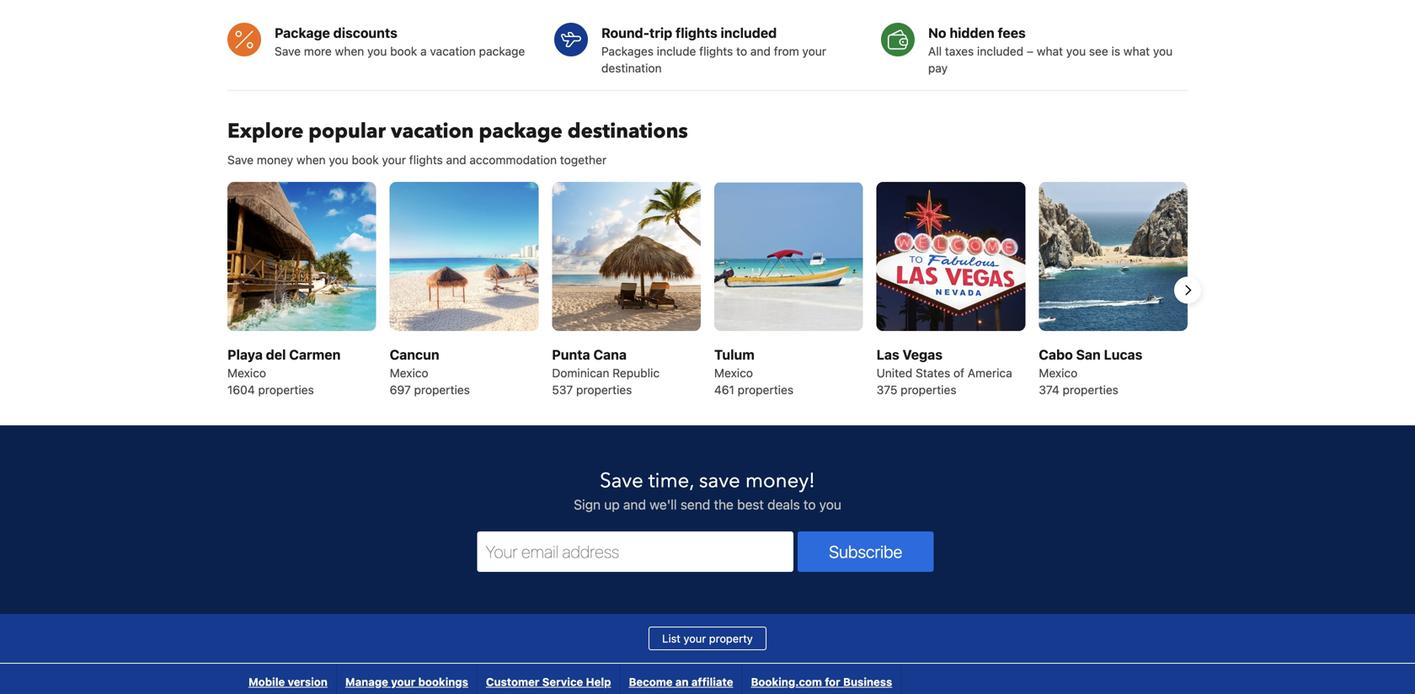 Task type: describe. For each thing, give the bounding box(es) containing it.
and inside save time, save money! sign up and we'll send the best deals to you
[[623, 496, 646, 512]]

booking.com
[[751, 675, 822, 688]]

you inside explore popular vacation package destinations save money when you book your flights and accommodation together
[[329, 153, 349, 167]]

properties inside cancun mexico 697 properties
[[414, 383, 470, 397]]

when inside 'package discounts save more when you book a vacation package'
[[335, 44, 364, 58]]

no hidden fees all taxes included – what you see is what you pay
[[928, 25, 1173, 75]]

playa del carmen mexico 1604 properties
[[227, 346, 341, 397]]

and inside round-trip flights included packages include flights to and from your destination
[[750, 44, 771, 58]]

accommodation
[[470, 153, 557, 167]]

up
[[604, 496, 620, 512]]

sign
[[574, 496, 601, 512]]

fees
[[998, 25, 1026, 41]]

business
[[843, 675, 892, 688]]

navigation inside save time, save money! "footer"
[[240, 664, 902, 694]]

republic
[[613, 366, 660, 380]]

dominican
[[552, 366, 609, 380]]

popular
[[309, 118, 386, 145]]

an
[[675, 675, 689, 688]]

mexico inside cancun mexico 697 properties
[[390, 366, 428, 380]]

461
[[714, 383, 735, 397]]

punta
[[552, 346, 590, 362]]

more
[[304, 44, 332, 58]]

customer service help
[[486, 675, 611, 688]]

mexico inside cabo san lucas mexico 374 properties
[[1039, 366, 1078, 380]]

round-trip flights included packages include flights to and from your destination
[[601, 25, 826, 75]]

property
[[709, 632, 753, 645]]

save inside explore popular vacation package destinations save money when you book your flights and accommodation together
[[227, 153, 254, 167]]

see
[[1089, 44, 1108, 58]]

manage
[[345, 675, 388, 688]]

las vegas united states of america 375 properties
[[877, 346, 1012, 397]]

discounts
[[333, 25, 398, 41]]

list your property link
[[649, 627, 766, 650]]

hidden
[[950, 25, 995, 41]]

to inside save time, save money! sign up and we'll send the best deals to you
[[804, 496, 816, 512]]

cancun
[[390, 346, 439, 362]]

you right is
[[1153, 44, 1173, 58]]

explore popular vacation package destinations region
[[214, 182, 1201, 398]]

become an affiliate link
[[620, 664, 742, 694]]

and inside explore popular vacation package destinations save money when you book your flights and accommodation together
[[446, 153, 466, 167]]

vacation inside explore popular vacation package destinations save money when you book your flights and accommodation together
[[391, 118, 474, 145]]

lucas
[[1104, 346, 1143, 362]]

vegas
[[903, 346, 943, 362]]

included inside round-trip flights included packages include flights to and from your destination
[[721, 25, 777, 41]]

375
[[877, 383, 898, 397]]

mexico inside "playa del carmen mexico 1604 properties"
[[227, 366, 266, 380]]

properties inside tulum mexico 461 properties
[[738, 383, 794, 397]]

customer service help link
[[478, 664, 620, 694]]

become
[[629, 675, 673, 688]]

packages
[[601, 44, 654, 58]]

manage your bookings link
[[337, 664, 477, 694]]

next image
[[1178, 280, 1198, 300]]

properties inside las vegas united states of america 375 properties
[[901, 383, 957, 397]]

mexico inside tulum mexico 461 properties
[[714, 366, 753, 380]]

del
[[266, 346, 286, 362]]

tulum mexico 461 properties
[[714, 346, 794, 397]]

mobile
[[249, 675, 285, 688]]

we'll
[[650, 496, 677, 512]]

the
[[714, 496, 734, 512]]

package
[[275, 25, 330, 41]]

is
[[1112, 44, 1121, 58]]

1 vertical spatial flights
[[699, 44, 733, 58]]

–
[[1027, 44, 1034, 58]]

mobile version link
[[240, 664, 336, 694]]

all
[[928, 44, 942, 58]]

save time, save money! sign up and we'll send the best deals to you
[[574, 467, 842, 512]]

1604
[[227, 383, 255, 397]]

las
[[877, 346, 899, 362]]

taxes
[[945, 44, 974, 58]]

affiliate
[[691, 675, 733, 688]]

cabo
[[1039, 346, 1073, 362]]

punta cana dominican republic 537 properties
[[552, 346, 660, 397]]

save inside save time, save money! sign up and we'll send the best deals to you
[[600, 467, 644, 495]]

deals
[[768, 496, 800, 512]]

best
[[737, 496, 764, 512]]

list your property
[[662, 632, 753, 645]]

san
[[1076, 346, 1101, 362]]

tulum
[[714, 346, 755, 362]]



Task type: vqa. For each thing, say whether or not it's contained in the screenshot.


Task type: locate. For each thing, give the bounding box(es) containing it.
0 vertical spatial flights
[[676, 25, 718, 41]]

0 vertical spatial when
[[335, 44, 364, 58]]

from
[[774, 44, 799, 58]]

a
[[420, 44, 427, 58]]

book inside explore popular vacation package destinations save money when you book your flights and accommodation together
[[352, 153, 379, 167]]

2 vertical spatial flights
[[409, 153, 443, 167]]

destination
[[601, 61, 662, 75]]

0 vertical spatial save
[[275, 44, 301, 58]]

book inside 'package discounts save more when you book a vacation package'
[[390, 44, 417, 58]]

mexico
[[227, 366, 266, 380], [390, 366, 428, 380], [714, 366, 753, 380], [1039, 366, 1078, 380]]

money!
[[745, 467, 815, 495]]

1 mexico from the left
[[227, 366, 266, 380]]

explore popular vacation package destinations save money when you book your flights and accommodation together
[[227, 118, 688, 167]]

states
[[916, 366, 950, 380]]

properties right the 697
[[414, 383, 470, 397]]

included down fees
[[977, 44, 1024, 58]]

you inside save time, save money! sign up and we'll send the best deals to you
[[819, 496, 842, 512]]

destinations
[[568, 118, 688, 145]]

1 horizontal spatial when
[[335, 44, 364, 58]]

properties right 461
[[738, 383, 794, 397]]

0 vertical spatial included
[[721, 25, 777, 41]]

send
[[681, 496, 710, 512]]

package up accommodation
[[479, 118, 563, 145]]

properties down the del
[[258, 383, 314, 397]]

1 properties from the left
[[258, 383, 314, 397]]

0 horizontal spatial and
[[446, 153, 466, 167]]

0 vertical spatial and
[[750, 44, 771, 58]]

booking.com for business
[[751, 675, 892, 688]]

4 properties from the left
[[738, 383, 794, 397]]

mexico up the 697
[[390, 366, 428, 380]]

1 horizontal spatial and
[[623, 496, 646, 512]]

to
[[736, 44, 747, 58], [804, 496, 816, 512]]

package right a
[[479, 44, 525, 58]]

mexico down 'cabo'
[[1039, 366, 1078, 380]]

book down popular
[[352, 153, 379, 167]]

bookings
[[418, 675, 468, 688]]

2 vertical spatial save
[[600, 467, 644, 495]]

your right list
[[684, 632, 706, 645]]

0 horizontal spatial book
[[352, 153, 379, 167]]

package
[[479, 44, 525, 58], [479, 118, 563, 145]]

flights inside explore popular vacation package destinations save money when you book your flights and accommodation together
[[409, 153, 443, 167]]

2 horizontal spatial and
[[750, 44, 771, 58]]

3 properties from the left
[[576, 383, 632, 397]]

0 vertical spatial vacation
[[430, 44, 476, 58]]

0 horizontal spatial save
[[227, 153, 254, 167]]

of
[[954, 366, 965, 380]]

your inside explore popular vacation package destinations save money when you book your flights and accommodation together
[[382, 153, 406, 167]]

1 vertical spatial included
[[977, 44, 1024, 58]]

vacation down a
[[391, 118, 474, 145]]

1 horizontal spatial included
[[977, 44, 1024, 58]]

manage your bookings
[[345, 675, 468, 688]]

4 mexico from the left
[[1039, 366, 1078, 380]]

save
[[275, 44, 301, 58], [227, 153, 254, 167], [600, 467, 644, 495]]

your inside round-trip flights included packages include flights to and from your destination
[[802, 44, 826, 58]]

3 mexico from the left
[[714, 366, 753, 380]]

when
[[335, 44, 364, 58], [297, 153, 326, 167]]

service
[[542, 675, 583, 688]]

2 properties from the left
[[414, 383, 470, 397]]

no
[[928, 25, 947, 41]]

included
[[721, 25, 777, 41], [977, 44, 1024, 58]]

what
[[1037, 44, 1063, 58], [1124, 44, 1150, 58]]

your down popular
[[382, 153, 406, 167]]

1 what from the left
[[1037, 44, 1063, 58]]

you inside 'package discounts save more when you book a vacation package'
[[367, 44, 387, 58]]

money
[[257, 153, 293, 167]]

subscribe button
[[798, 531, 934, 572]]

0 vertical spatial to
[[736, 44, 747, 58]]

0 horizontal spatial included
[[721, 25, 777, 41]]

version
[[288, 675, 328, 688]]

1 vertical spatial save
[[227, 153, 254, 167]]

to inside round-trip flights included packages include flights to and from your destination
[[736, 44, 747, 58]]

package discounts save more when you book a vacation package
[[275, 25, 525, 58]]

2 what from the left
[[1124, 44, 1150, 58]]

booking.com for business link
[[743, 664, 901, 694]]

cancun mexico 697 properties
[[390, 346, 470, 397]]

you down popular
[[329, 153, 349, 167]]

save time, save money! footer
[[0, 425, 1415, 694]]

flights
[[676, 25, 718, 41], [699, 44, 733, 58], [409, 153, 443, 167]]

pay
[[928, 61, 948, 75]]

0 vertical spatial book
[[390, 44, 417, 58]]

properties inside cabo san lucas mexico 374 properties
[[1063, 383, 1119, 397]]

save left money
[[227, 153, 254, 167]]

your right the 'manage'
[[391, 675, 416, 688]]

playa
[[227, 346, 263, 362]]

your right from
[[802, 44, 826, 58]]

when right money
[[297, 153, 326, 167]]

round-
[[601, 25, 649, 41]]

1 vertical spatial when
[[297, 153, 326, 167]]

properties
[[258, 383, 314, 397], [414, 383, 470, 397], [576, 383, 632, 397], [738, 383, 794, 397], [901, 383, 957, 397], [1063, 383, 1119, 397]]

1 vertical spatial to
[[804, 496, 816, 512]]

2 mexico from the left
[[390, 366, 428, 380]]

when inside explore popular vacation package destinations save money when you book your flights and accommodation together
[[297, 153, 326, 167]]

0 horizontal spatial to
[[736, 44, 747, 58]]

list
[[662, 632, 681, 645]]

6 properties from the left
[[1063, 383, 1119, 397]]

included up from
[[721, 25, 777, 41]]

and
[[750, 44, 771, 58], [446, 153, 466, 167], [623, 496, 646, 512]]

your
[[802, 44, 826, 58], [382, 153, 406, 167], [684, 632, 706, 645], [391, 675, 416, 688]]

2 vertical spatial and
[[623, 496, 646, 512]]

properties inside "playa del carmen mexico 1604 properties"
[[258, 383, 314, 397]]

trip
[[649, 25, 672, 41]]

navigation
[[240, 664, 902, 694]]

you
[[367, 44, 387, 58], [1066, 44, 1086, 58], [1153, 44, 1173, 58], [329, 153, 349, 167], [819, 496, 842, 512]]

2 package from the top
[[479, 118, 563, 145]]

properties inside punta cana dominican republic 537 properties
[[576, 383, 632, 397]]

cabo san lucas mexico 374 properties
[[1039, 346, 1143, 397]]

you right deals
[[819, 496, 842, 512]]

1 vertical spatial package
[[479, 118, 563, 145]]

explore
[[227, 118, 304, 145]]

united
[[877, 366, 913, 380]]

properties down the dominican
[[576, 383, 632, 397]]

mexico down tulum on the right
[[714, 366, 753, 380]]

1 horizontal spatial to
[[804, 496, 816, 512]]

mexico up 1604
[[227, 366, 266, 380]]

navigation containing mobile version
[[240, 664, 902, 694]]

when down the discounts
[[335, 44, 364, 58]]

what right the –
[[1037, 44, 1063, 58]]

vacation right a
[[430, 44, 476, 58]]

you down the discounts
[[367, 44, 387, 58]]

include
[[657, 44, 696, 58]]

time,
[[649, 467, 694, 495]]

to left from
[[736, 44, 747, 58]]

2 horizontal spatial save
[[600, 467, 644, 495]]

become an affiliate
[[629, 675, 733, 688]]

together
[[560, 153, 607, 167]]

customer
[[486, 675, 540, 688]]

537
[[552, 383, 573, 397]]

properties down san
[[1063, 383, 1119, 397]]

help
[[586, 675, 611, 688]]

properties down states
[[901, 383, 957, 397]]

1 vertical spatial vacation
[[391, 118, 474, 145]]

and right up
[[623, 496, 646, 512]]

book
[[390, 44, 417, 58], [352, 153, 379, 167]]

save
[[699, 467, 740, 495]]

697
[[390, 383, 411, 397]]

vacation
[[430, 44, 476, 58], [391, 118, 474, 145]]

and left from
[[750, 44, 771, 58]]

0 horizontal spatial what
[[1037, 44, 1063, 58]]

included inside no hidden fees all taxes included – what you see is what you pay
[[977, 44, 1024, 58]]

you left see
[[1066, 44, 1086, 58]]

0 vertical spatial package
[[479, 44, 525, 58]]

carmen
[[289, 346, 341, 362]]

book left a
[[390, 44, 417, 58]]

save down package
[[275, 44, 301, 58]]

1 horizontal spatial book
[[390, 44, 417, 58]]

1 horizontal spatial what
[[1124, 44, 1150, 58]]

Your email address email field
[[477, 531, 794, 572]]

what right is
[[1124, 44, 1150, 58]]

1 vertical spatial and
[[446, 153, 466, 167]]

save up up
[[600, 467, 644, 495]]

1 horizontal spatial save
[[275, 44, 301, 58]]

package inside 'package discounts save more when you book a vacation package'
[[479, 44, 525, 58]]

for
[[825, 675, 841, 688]]

to right deals
[[804, 496, 816, 512]]

1 vertical spatial book
[[352, 153, 379, 167]]

1 package from the top
[[479, 44, 525, 58]]

save inside 'package discounts save more when you book a vacation package'
[[275, 44, 301, 58]]

vacation inside 'package discounts save more when you book a vacation package'
[[430, 44, 476, 58]]

mobile version
[[249, 675, 328, 688]]

5 properties from the left
[[901, 383, 957, 397]]

0 horizontal spatial when
[[297, 153, 326, 167]]

and left accommodation
[[446, 153, 466, 167]]

374
[[1039, 383, 1060, 397]]

cana
[[593, 346, 627, 362]]

america
[[968, 366, 1012, 380]]

package inside explore popular vacation package destinations save money when you book your flights and accommodation together
[[479, 118, 563, 145]]

subscribe
[[829, 541, 903, 561]]



